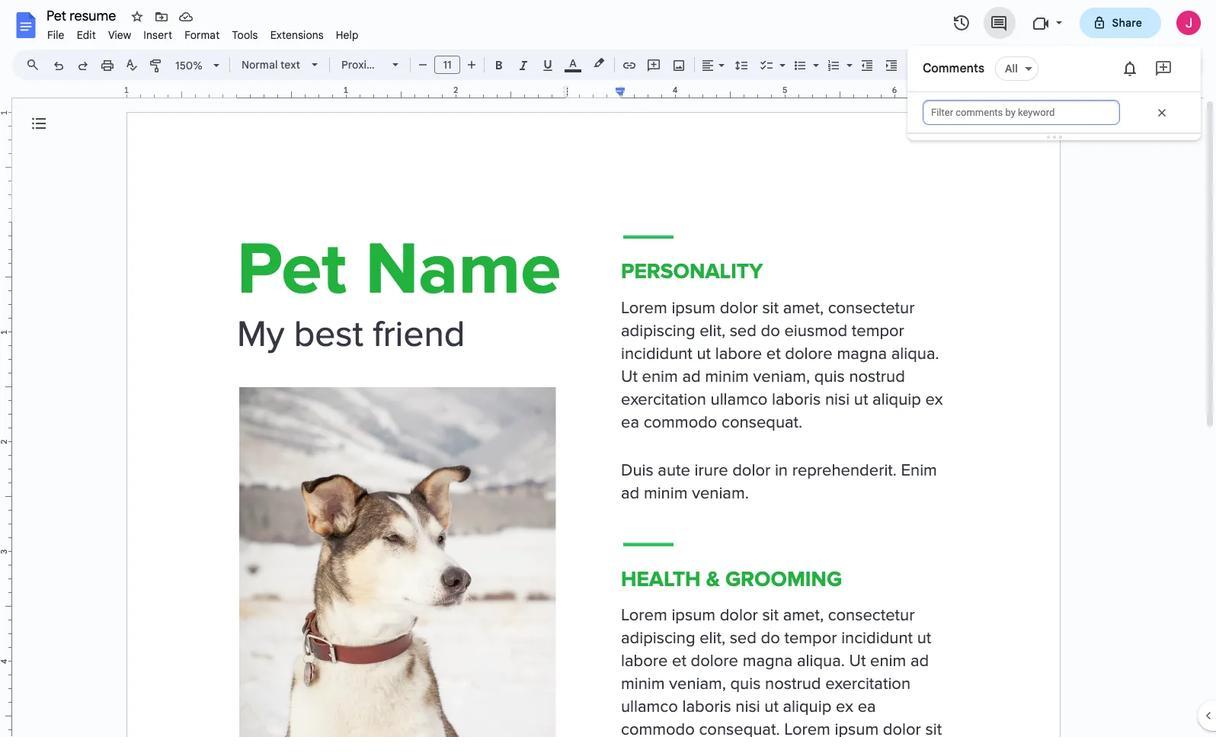 Task type: vqa. For each thing, say whether or not it's contained in the screenshot.
all popup button
yes



Task type: locate. For each thing, give the bounding box(es) containing it.
insert menu item
[[137, 26, 179, 44]]

extensions
[[270, 28, 324, 42]]

all button
[[996, 56, 1039, 81]]

Star checkbox
[[127, 6, 148, 27]]

format
[[185, 28, 220, 42]]

menu bar
[[41, 20, 365, 45]]

Zoom field
[[169, 54, 226, 77]]

Zoom text field
[[172, 55, 208, 76]]

styles list. normal text selected. option
[[242, 54, 303, 75]]

proxima
[[342, 58, 382, 72]]

extensions menu item
[[264, 26, 330, 44]]

file menu item
[[41, 26, 71, 44]]

help
[[336, 28, 359, 42]]

menu bar banner
[[0, 0, 1217, 737]]

top margin image
[[0, 112, 11, 226]]

comments
[[923, 61, 985, 76]]

all
[[1006, 62, 1018, 75]]

tools menu item
[[226, 26, 264, 44]]

help menu item
[[330, 26, 365, 44]]

tools
[[232, 28, 258, 42]]

menu bar containing file
[[41, 20, 365, 45]]

view
[[108, 28, 131, 42]]

edit
[[77, 28, 96, 42]]

edit menu item
[[71, 26, 102, 44]]

Font size text field
[[435, 56, 460, 74]]

text color image
[[565, 54, 582, 72]]

share
[[1113, 16, 1143, 30]]

line & paragraph spacing image
[[733, 54, 751, 75]]



Task type: describe. For each thing, give the bounding box(es) containing it.
Font size field
[[435, 56, 467, 75]]

normal text
[[242, 58, 300, 72]]

file
[[47, 28, 65, 42]]

comments application
[[0, 0, 1217, 737]]

format menu item
[[179, 26, 226, 44]]

proxima nova
[[342, 58, 411, 72]]

share button
[[1080, 8, 1162, 38]]

nova
[[385, 58, 411, 72]]

font list. proxima nova selected. option
[[342, 54, 411, 75]]

left margin image
[[127, 86, 241, 98]]

Menus field
[[19, 54, 53, 75]]

comment history dialogue. dialog
[[908, 46, 1202, 140]]

insert image image
[[671, 54, 688, 75]]

highlight color image
[[591, 54, 608, 72]]

right margin image
[[946, 86, 1060, 98]]

1
[[124, 85, 129, 95]]

text
[[281, 58, 300, 72]]

insert
[[144, 28, 172, 42]]

menu bar inside menu bar banner
[[41, 20, 365, 45]]

view menu item
[[102, 26, 137, 44]]

main toolbar
[[45, 0, 929, 592]]

Rename text field
[[41, 6, 125, 24]]

align image
[[700, 54, 717, 75]]

Filter comments by keyword text field
[[923, 100, 1121, 125]]

normal
[[242, 58, 278, 72]]



